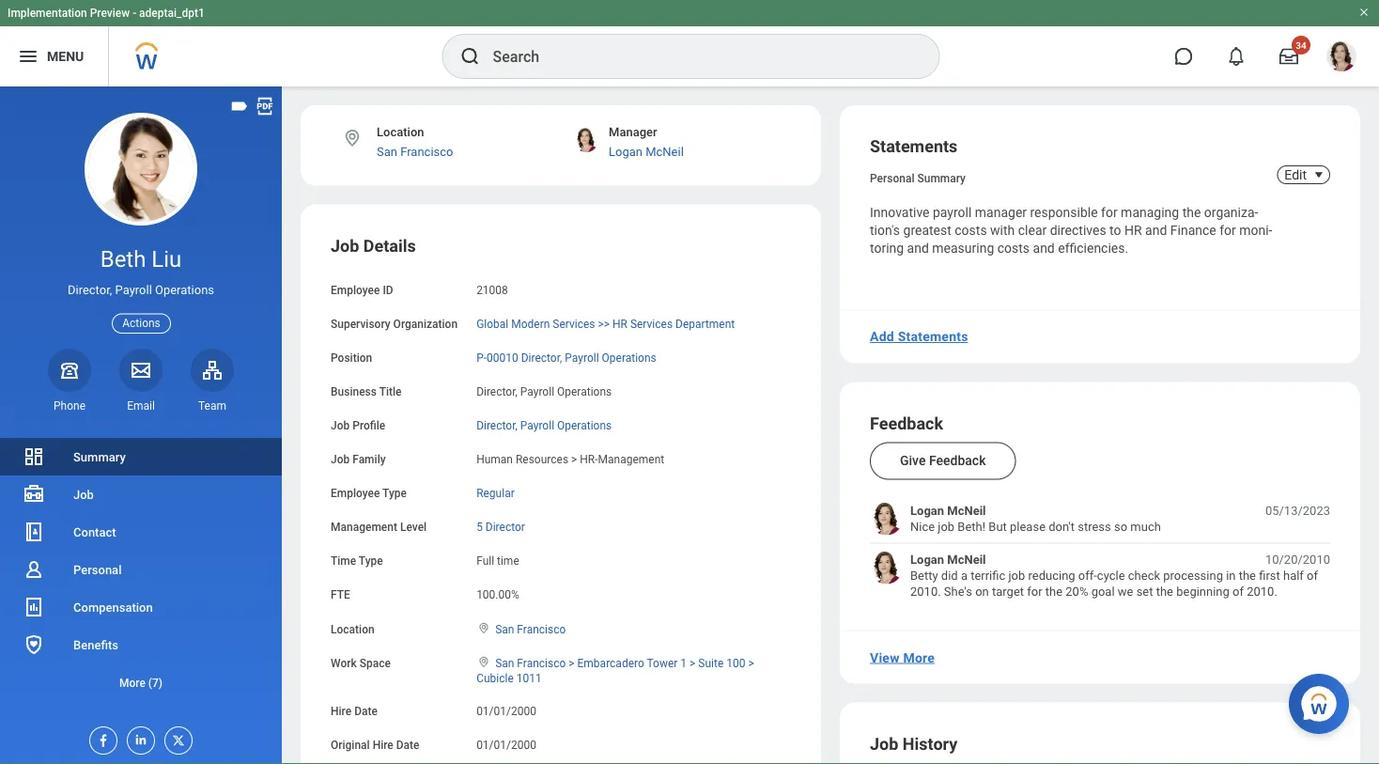 Task type: vqa. For each thing, say whether or not it's contained in the screenshot.


Task type: locate. For each thing, give the bounding box(es) containing it.
director, payroll operations up resources
[[477, 419, 612, 432]]

embarcadero
[[578, 656, 645, 669]]

0 vertical spatial director, payroll operations
[[68, 283, 214, 297]]

0 horizontal spatial location
[[331, 622, 375, 636]]

personal
[[870, 172, 915, 185], [73, 562, 122, 577]]

operations down p-00010 director, payroll operations
[[557, 385, 612, 398]]

0 horizontal spatial personal
[[73, 562, 122, 577]]

contact link
[[0, 513, 282, 551]]

2 vertical spatial francisco
[[517, 656, 566, 669]]

0 horizontal spatial services
[[553, 317, 595, 330]]

half
[[1284, 568, 1304, 582]]

location image up the cubicle
[[477, 655, 492, 669]]

fte
[[331, 589, 350, 602]]

team link
[[191, 348, 234, 413]]

navigation pane region
[[0, 86, 282, 764]]

0 horizontal spatial 2010.
[[911, 585, 941, 599]]

add statements
[[870, 329, 969, 345]]

1 vertical spatial logan mcneil link
[[911, 502, 986, 519]]

logan mcneil link up did
[[911, 551, 986, 567]]

1 horizontal spatial hr
[[1125, 223, 1142, 238]]

job up contact
[[73, 487, 94, 501]]

payroll up resources
[[520, 419, 555, 432]]

more inside view more button
[[904, 650, 935, 665]]

1 vertical spatial hire
[[373, 738, 394, 751]]

employee's photo (logan mcneil) image left betty
[[870, 551, 903, 584]]

1 vertical spatial of
[[1233, 585, 1244, 599]]

inbox large image
[[1280, 47, 1299, 66]]

management down employee type
[[331, 521, 397, 534]]

>>
[[598, 317, 610, 330]]

5 director
[[477, 521, 525, 534]]

0 vertical spatial job
[[938, 519, 955, 534]]

location inside location san francisco
[[377, 125, 424, 139]]

0 vertical spatial personal
[[870, 172, 915, 185]]

manager logan mcneil
[[609, 125, 684, 158]]

1 01/01/2000 from the top
[[477, 704, 537, 718]]

of down in
[[1233, 585, 1244, 599]]

director, payroll operations
[[68, 283, 214, 297], [477, 385, 612, 398], [477, 419, 612, 432]]

1 vertical spatial summary
[[73, 450, 126, 464]]

01/01/2000 for hire date
[[477, 704, 537, 718]]

(7)
[[148, 676, 163, 689]]

benefits link
[[0, 626, 282, 664]]

email button
[[119, 348, 163, 413]]

francisco inside location san francisco
[[401, 144, 453, 158]]

greatest
[[904, 223, 952, 238]]

0 vertical spatial of
[[1307, 568, 1319, 582]]

title
[[379, 385, 402, 398]]

logan mcneil link down manager
[[609, 144, 684, 158]]

logan mcneil up did
[[911, 552, 986, 566]]

operations down global modern services >> hr services department at the top
[[602, 351, 657, 364]]

personal summary element
[[870, 168, 966, 185]]

0 vertical spatial san
[[377, 144, 398, 158]]

logan mcneil up beth!
[[911, 503, 986, 517]]

job inside job link
[[73, 487, 94, 501]]

> left embarcadero
[[569, 656, 575, 669]]

director, payroll operations down the beth liu
[[68, 283, 214, 297]]

0 vertical spatial logan
[[609, 144, 643, 158]]

mcneil for nice
[[948, 503, 986, 517]]

1011
[[517, 671, 542, 685]]

type for time type
[[359, 555, 383, 568]]

so
[[1115, 519, 1128, 534]]

services
[[553, 317, 595, 330], [631, 317, 673, 330]]

mcneil up beth!
[[948, 503, 986, 517]]

compensation image
[[23, 596, 45, 618]]

location image down 100.00%
[[477, 621, 492, 635]]

1 vertical spatial director, payroll operations
[[477, 385, 612, 398]]

francisco for san francisco > embarcadero tower 1 > suite 100 > cubicle 1011
[[517, 656, 566, 669]]

the up finance
[[1183, 205, 1201, 220]]

01/01/2000
[[477, 704, 537, 718], [477, 738, 537, 751]]

location inside job details group
[[331, 622, 375, 636]]

management level
[[331, 521, 427, 534]]

0 vertical spatial costs
[[955, 223, 987, 238]]

0 horizontal spatial for
[[1027, 585, 1043, 599]]

mcneil for betty
[[948, 552, 986, 566]]

job left family at the left of the page
[[331, 453, 350, 466]]

beginning
[[1177, 585, 1230, 599]]

management right resources
[[598, 453, 665, 466]]

1 vertical spatial more
[[119, 676, 146, 689]]

clear
[[1019, 223, 1047, 238]]

view printable version (pdf) image
[[255, 96, 275, 117]]

01/01/2000 up original hire date element
[[477, 704, 537, 718]]

2 employee's photo (logan mcneil) image from the top
[[870, 551, 903, 584]]

she's
[[944, 585, 973, 599]]

services right ">>"
[[631, 317, 673, 330]]

phone image
[[56, 359, 83, 381]]

human resources > hr-management
[[477, 453, 665, 466]]

more (7) button
[[0, 664, 282, 701]]

employee for employee type
[[331, 487, 380, 500]]

logan mcneil link for betty
[[911, 551, 986, 567]]

job details button
[[331, 236, 416, 256]]

payroll
[[933, 205, 972, 220]]

employee's photo (logan mcneil) image
[[870, 502, 903, 535], [870, 551, 903, 584]]

job right nice
[[938, 519, 955, 534]]

1 2010. from the left
[[911, 585, 941, 599]]

2 logan mcneil from the top
[[911, 552, 986, 566]]

1 vertical spatial employee's photo (logan mcneil) image
[[870, 551, 903, 584]]

francisco inside san francisco > embarcadero tower 1 > suite 100 > cubicle 1011
[[517, 656, 566, 669]]

with
[[991, 223, 1015, 238]]

2 employee from the top
[[331, 487, 380, 500]]

feedback right give
[[929, 453, 986, 468]]

payroll
[[115, 283, 152, 297], [565, 351, 599, 364], [520, 385, 555, 398], [520, 419, 555, 432]]

summary up the payroll
[[918, 172, 966, 185]]

logan inside manager logan mcneil
[[609, 144, 643, 158]]

job for job
[[73, 487, 94, 501]]

payroll up director, payroll operations link
[[520, 385, 555, 398]]

hr right ">>"
[[613, 317, 628, 330]]

0 vertical spatial hr
[[1125, 223, 1142, 238]]

view team image
[[201, 359, 224, 381]]

the inside innovative payroll manager responsible for managing the organiza tion's greatest costs with clear directives to hr and finance for moni toring and measuring costs
[[1183, 205, 1201, 220]]

edit link
[[1285, 165, 1307, 184]]

benefits image
[[23, 633, 45, 656]]

1 horizontal spatial 2010.
[[1247, 585, 1278, 599]]

1 horizontal spatial list
[[870, 502, 1331, 600]]

0 vertical spatial date
[[354, 704, 378, 718]]

1 vertical spatial logan
[[911, 503, 945, 517]]

contact
[[73, 525, 116, 539]]

personal for personal
[[73, 562, 122, 577]]

personal inside navigation pane region
[[73, 562, 122, 577]]

job profile
[[331, 419, 386, 432]]

implementation
[[8, 7, 87, 20]]

date right original
[[396, 738, 420, 751]]

2010. down betty
[[911, 585, 941, 599]]

tower
[[647, 656, 678, 669]]

job left profile
[[331, 419, 350, 432]]

location image for location
[[477, 621, 492, 635]]

0 vertical spatial location
[[377, 125, 424, 139]]

team
[[198, 399, 226, 412]]

0 horizontal spatial hire
[[331, 704, 352, 718]]

director, up business title element
[[521, 351, 562, 364]]

2 vertical spatial logan
[[911, 552, 945, 566]]

0 horizontal spatial list
[[0, 438, 282, 701]]

director,
[[68, 283, 112, 297], [521, 351, 562, 364], [477, 385, 518, 398], [477, 419, 518, 432]]

statements
[[870, 137, 958, 156], [898, 329, 969, 345]]

1 vertical spatial logan mcneil
[[911, 552, 986, 566]]

0 horizontal spatial management
[[331, 521, 397, 534]]

check
[[1129, 568, 1161, 582]]

benefits
[[73, 638, 118, 652]]

2010. down first
[[1247, 585, 1278, 599]]

summary link
[[0, 438, 282, 476]]

mcneil down manager
[[646, 144, 684, 158]]

san inside san francisco > embarcadero tower 1 > suite 100 > cubicle 1011
[[495, 656, 514, 669]]

feedback
[[870, 413, 944, 433], [929, 453, 986, 468]]

processing
[[1164, 568, 1224, 582]]

finance
[[1171, 223, 1217, 238]]

phone button
[[48, 348, 91, 413]]

operations inside navigation pane region
[[155, 283, 214, 297]]

2 vertical spatial director, payroll operations
[[477, 419, 612, 432]]

director, inside navigation pane region
[[68, 283, 112, 297]]

1 vertical spatial francisco
[[517, 622, 566, 636]]

1 vertical spatial costs
[[998, 240, 1030, 256]]

director, down 00010
[[477, 385, 518, 398]]

employee down job family on the left bottom of the page
[[331, 487, 380, 500]]

logan up nice
[[911, 503, 945, 517]]

statements right add
[[898, 329, 969, 345]]

innovative payroll manager responsible for managing the organiza tion's greatest costs with clear directives to hr and finance for moni toring and measuring costs
[[870, 205, 1273, 256]]

costs down with
[[998, 240, 1030, 256]]

hire date element
[[477, 693, 537, 719]]

feedback up give
[[870, 413, 944, 433]]

employee for employee id
[[331, 283, 380, 297]]

costs
[[955, 223, 987, 238], [998, 240, 1030, 256]]

for up to
[[1102, 205, 1118, 220]]

> left hr-
[[571, 453, 577, 466]]

mcneil up a
[[948, 552, 986, 566]]

responsible
[[1031, 205, 1098, 220]]

2 vertical spatial mcneil
[[948, 552, 986, 566]]

location image
[[342, 128, 363, 148], [477, 621, 492, 635], [477, 655, 492, 669]]

san for san francisco
[[495, 622, 514, 636]]

1 vertical spatial feedback
[[929, 453, 986, 468]]

job family element
[[477, 442, 665, 467]]

position
[[331, 351, 372, 364]]

0 vertical spatial employee's photo (logan mcneil) image
[[870, 502, 903, 535]]

betty did a terrific job reducing off-cycle check processing in the first half of 2010.  she's on target for the 20% goal we set the beginning of 2010.
[[911, 568, 1319, 599]]

1 horizontal spatial for
[[1102, 205, 1118, 220]]

off-
[[1079, 568, 1098, 582]]

list containing logan mcneil
[[870, 502, 1331, 600]]

and down "managing"
[[1146, 223, 1168, 238]]

1 horizontal spatial and
[[1146, 223, 1168, 238]]

statements inside button
[[898, 329, 969, 345]]

2 vertical spatial for
[[1027, 585, 1043, 599]]

list containing summary
[[0, 438, 282, 701]]

the
[[1183, 205, 1201, 220], [1239, 568, 1257, 582], [1046, 585, 1063, 599], [1157, 585, 1174, 599]]

01/01/2000 for original hire date
[[477, 738, 537, 751]]

2 vertical spatial san
[[495, 656, 514, 669]]

list
[[0, 438, 282, 701], [870, 502, 1331, 600]]

francisco inside "san francisco" link
[[517, 622, 566, 636]]

of right half on the bottom of the page
[[1307, 568, 1319, 582]]

1 vertical spatial for
[[1220, 223, 1237, 238]]

0 horizontal spatial and
[[907, 240, 929, 256]]

0 vertical spatial san francisco link
[[377, 144, 453, 158]]

location
[[377, 125, 424, 139], [331, 622, 375, 636]]

operations up job family element
[[557, 419, 612, 432]]

0 vertical spatial for
[[1102, 205, 1118, 220]]

department
[[676, 317, 735, 330]]

2 01/01/2000 from the top
[[477, 738, 537, 751]]

personal up innovative at the right of page
[[870, 172, 915, 185]]

0 vertical spatial employee
[[331, 283, 380, 297]]

director, payroll operations up director, payroll operations link
[[477, 385, 612, 398]]

san francisco > embarcadero tower 1 > suite 100 > cubicle 1011 link
[[477, 653, 754, 685]]

logan up betty
[[911, 552, 945, 566]]

1 vertical spatial 01/01/2000
[[477, 738, 537, 751]]

logan mcneil for did
[[911, 552, 986, 566]]

1 horizontal spatial management
[[598, 453, 665, 466]]

for down reducing
[[1027, 585, 1043, 599]]

1 vertical spatial mcneil
[[948, 503, 986, 517]]

job left details
[[331, 236, 359, 256]]

date up "original hire date"
[[354, 704, 378, 718]]

and down greatest
[[907, 240, 929, 256]]

logan mcneil link for nice
[[911, 502, 986, 519]]

1 employee from the top
[[331, 283, 380, 297]]

the right in
[[1239, 568, 1257, 582]]

for down organiza
[[1220, 223, 1237, 238]]

0 vertical spatial summary
[[918, 172, 966, 185]]

operations down liu
[[155, 283, 214, 297]]

employee id element
[[477, 272, 508, 298]]

francisco for san francisco
[[517, 622, 566, 636]]

0 vertical spatial statements
[[870, 137, 958, 156]]

team beth liu element
[[191, 398, 234, 413]]

0 vertical spatial mcneil
[[646, 144, 684, 158]]

1 logan mcneil from the top
[[911, 503, 986, 517]]

1 horizontal spatial date
[[396, 738, 420, 751]]

more left (7)
[[119, 676, 146, 689]]

director
[[486, 521, 525, 534]]

nice
[[911, 519, 935, 534]]

type up 'management level'
[[383, 487, 407, 500]]

1 employee's photo (logan mcneil) image from the top
[[870, 502, 903, 535]]

costs up measuring
[[955, 223, 987, 238]]

time
[[497, 555, 519, 568]]

-
[[133, 7, 136, 20]]

0 vertical spatial 01/01/2000
[[477, 704, 537, 718]]

full time element
[[477, 551, 519, 568]]

21008
[[477, 283, 508, 297]]

director, down beth
[[68, 283, 112, 297]]

tion's
[[870, 205, 1259, 238]]

job left history
[[870, 734, 899, 754]]

1 horizontal spatial services
[[631, 317, 673, 330]]

2 vertical spatial logan mcneil link
[[911, 551, 986, 567]]

100
[[727, 656, 746, 669]]

mail image
[[130, 359, 152, 381]]

more right view
[[904, 650, 935, 665]]

1 vertical spatial statements
[[898, 329, 969, 345]]

1 horizontal spatial more
[[904, 650, 935, 665]]

0 horizontal spatial job
[[938, 519, 955, 534]]

location image left location san francisco
[[342, 128, 363, 148]]

1 horizontal spatial job
[[1009, 568, 1026, 582]]

services left ">>"
[[553, 317, 595, 330]]

job for job profile
[[331, 419, 350, 432]]

notifications large image
[[1227, 47, 1246, 66]]

0 vertical spatial logan mcneil
[[911, 503, 986, 517]]

0 vertical spatial type
[[383, 487, 407, 500]]

1 vertical spatial job
[[1009, 568, 1026, 582]]

we
[[1118, 585, 1134, 599]]

0 vertical spatial more
[[904, 650, 935, 665]]

hire right original
[[373, 738, 394, 751]]

1 vertical spatial location image
[[477, 621, 492, 635]]

1 vertical spatial date
[[396, 738, 420, 751]]

mcneil inside manager logan mcneil
[[646, 144, 684, 158]]

employee left id
[[331, 283, 380, 297]]

more inside more (7) dropdown button
[[119, 676, 146, 689]]

2 vertical spatial location image
[[477, 655, 492, 669]]

francisco
[[401, 144, 453, 158], [517, 622, 566, 636], [517, 656, 566, 669]]

regular
[[477, 487, 515, 500]]

logan mcneil link up beth!
[[911, 502, 986, 519]]

hr right to
[[1125, 223, 1142, 238]]

1 services from the left
[[553, 317, 595, 330]]

supervisory
[[331, 317, 391, 330]]

2010.
[[911, 585, 941, 599], [1247, 585, 1278, 599]]

management
[[598, 453, 665, 466], [331, 521, 397, 534]]

manager
[[975, 205, 1027, 220]]

payroll down the beth liu
[[115, 283, 152, 297]]

employee's photo (logan mcneil) image for betty did a terrific job reducing off-cycle check processing in the first half of 2010.  she's on target for the 20% goal we set the beginning of 2010.
[[870, 551, 903, 584]]

0 horizontal spatial hr
[[613, 317, 628, 330]]

1 vertical spatial san
[[495, 622, 514, 636]]

0 horizontal spatial san francisco link
[[377, 144, 453, 158]]

operations inside director, payroll operations link
[[557, 419, 612, 432]]

hire up original
[[331, 704, 352, 718]]

1 vertical spatial location
[[331, 622, 375, 636]]

1 vertical spatial type
[[359, 555, 383, 568]]

1 horizontal spatial personal
[[870, 172, 915, 185]]

family
[[353, 453, 386, 466]]

fte element
[[477, 577, 519, 603]]

give feedback
[[900, 453, 986, 468]]

1 horizontal spatial of
[[1307, 568, 1319, 582]]

01/01/2000 down hire date element
[[477, 738, 537, 751]]

statements up personal summary element
[[870, 137, 958, 156]]

personal down contact
[[73, 562, 122, 577]]

employee
[[331, 283, 380, 297], [331, 487, 380, 500]]

job inside betty did a terrific job reducing off-cycle check processing in the first half of 2010.  she's on target for the 20% goal we set the beginning of 2010.
[[1009, 568, 1026, 582]]

0 horizontal spatial of
[[1233, 585, 1244, 599]]

1 horizontal spatial location
[[377, 125, 424, 139]]

san francisco
[[495, 622, 566, 636]]

don't
[[1049, 519, 1075, 534]]

of
[[1307, 568, 1319, 582], [1233, 585, 1244, 599]]

1 vertical spatial and
[[907, 240, 929, 256]]

preview
[[90, 7, 130, 20]]

0 vertical spatial management
[[598, 453, 665, 466]]

logan mcneil for job
[[911, 503, 986, 517]]

employee's photo (logan mcneil) image for nice job beth! but please don't stress so much
[[870, 502, 903, 535]]

director, up human
[[477, 419, 518, 432]]

job up target
[[1009, 568, 1026, 582]]

logan down manager
[[609, 144, 643, 158]]

1 vertical spatial personal
[[73, 562, 122, 577]]

0 vertical spatial hire
[[331, 704, 352, 718]]

type
[[383, 487, 407, 500], [359, 555, 383, 568]]

summary up job link
[[73, 450, 126, 464]]

0 horizontal spatial more
[[119, 676, 146, 689]]

1 vertical spatial hr
[[613, 317, 628, 330]]

1 vertical spatial employee
[[331, 487, 380, 500]]

type right time
[[359, 555, 383, 568]]

0 horizontal spatial summary
[[73, 450, 126, 464]]

manager
[[609, 125, 657, 139]]

phone
[[54, 399, 86, 412]]

0 vertical spatial francisco
[[401, 144, 453, 158]]

1 horizontal spatial san francisco link
[[495, 619, 566, 636]]

job for job family
[[331, 453, 350, 466]]

employee's photo (logan mcneil) image left nice
[[870, 502, 903, 535]]

1 horizontal spatial costs
[[998, 240, 1030, 256]]

personal for personal summary
[[870, 172, 915, 185]]

1 horizontal spatial summary
[[918, 172, 966, 185]]



Task type: describe. For each thing, give the bounding box(es) containing it.
2 2010. from the left
[[1247, 585, 1278, 599]]

tag image
[[229, 96, 250, 117]]

beth!
[[958, 519, 986, 534]]

phone beth liu element
[[48, 398, 91, 413]]

director, payroll operations link
[[477, 415, 612, 432]]

logan for betty
[[911, 552, 945, 566]]

much
[[1131, 519, 1161, 534]]

hr inside innovative payroll manager responsible for managing the organiza tion's greatest costs with clear directives to hr and finance for moni toring and measuring costs
[[1125, 223, 1142, 238]]

x image
[[165, 727, 186, 748]]

1
[[681, 656, 687, 669]]

job for job history
[[870, 734, 899, 754]]

beth liu
[[100, 246, 182, 273]]

0 horizontal spatial date
[[354, 704, 378, 718]]

view more button
[[863, 639, 943, 676]]

0 vertical spatial location image
[[342, 128, 363, 148]]

management inside job family element
[[598, 453, 665, 466]]

summary image
[[23, 445, 45, 468]]

space
[[360, 656, 391, 669]]

location for location san francisco
[[377, 125, 424, 139]]

organiza
[[1205, 205, 1259, 220]]

betty
[[911, 568, 939, 582]]

1 vertical spatial management
[[331, 521, 397, 534]]

Search Workday  search field
[[493, 36, 901, 77]]

goal
[[1092, 585, 1115, 599]]

0 horizontal spatial costs
[[955, 223, 987, 238]]

time
[[331, 555, 356, 568]]

business title
[[331, 385, 402, 398]]

managing
[[1121, 205, 1180, 220]]

global
[[477, 317, 509, 330]]

> inside job family element
[[571, 453, 577, 466]]

operations inside p-00010 director, payroll operations link
[[602, 351, 657, 364]]

time type
[[331, 555, 383, 568]]

more (7) button
[[0, 671, 282, 694]]

type for employee type
[[383, 487, 407, 500]]

business title element
[[477, 374, 612, 399]]

terrific
[[971, 568, 1006, 582]]

for inside betty did a terrific job reducing off-cycle check processing in the first half of 2010.  she's on target for the 20% goal we set the beginning of 2010.
[[1027, 585, 1043, 599]]

job for job details
[[331, 236, 359, 256]]

search image
[[459, 45, 482, 68]]

in
[[1227, 568, 1236, 582]]

menu button
[[0, 26, 108, 86]]

personal summary
[[870, 172, 966, 185]]

organization
[[393, 317, 458, 330]]

job image
[[23, 483, 45, 506]]

personal image
[[23, 558, 45, 581]]

edit
[[1285, 167, 1307, 182]]

feedback inside button
[[929, 453, 986, 468]]

1 horizontal spatial hire
[[373, 738, 394, 751]]

> right 100
[[748, 656, 754, 669]]

job details
[[331, 236, 416, 256]]

san inside location san francisco
[[377, 144, 398, 158]]

global modern services >> hr services department link
[[477, 313, 735, 330]]

profile logan mcneil image
[[1327, 41, 1357, 75]]

compensation
[[73, 600, 153, 614]]

director, payroll operations for business title element
[[477, 385, 612, 398]]

full time
[[477, 555, 519, 568]]

reducing
[[1029, 568, 1076, 582]]

hr inside 'link'
[[613, 317, 628, 330]]

p-
[[477, 351, 487, 364]]

facebook image
[[90, 727, 111, 748]]

34
[[1296, 39, 1307, 51]]

operations inside business title element
[[557, 385, 612, 398]]

1 vertical spatial san francisco link
[[495, 619, 566, 636]]

global modern services >> hr services department
[[477, 317, 735, 330]]

and efficiencies.
[[1033, 240, 1129, 256]]

supervisory organization
[[331, 317, 458, 330]]

100.00%
[[477, 589, 519, 602]]

close environment banner image
[[1359, 7, 1370, 18]]

director, payroll operations for director, payroll operations link
[[477, 419, 612, 432]]

first
[[1260, 568, 1281, 582]]

work
[[331, 656, 357, 669]]

2 horizontal spatial for
[[1220, 223, 1237, 238]]

menu banner
[[0, 0, 1380, 86]]

job history
[[870, 734, 958, 754]]

5 director link
[[477, 517, 525, 534]]

2 services from the left
[[631, 317, 673, 330]]

full
[[477, 555, 494, 568]]

actions button
[[112, 313, 171, 333]]

add
[[870, 329, 895, 345]]

moni
[[1240, 223, 1273, 238]]

menu
[[47, 49, 84, 64]]

payroll inside business title element
[[520, 385, 555, 398]]

human
[[477, 453, 513, 466]]

set
[[1137, 585, 1154, 599]]

original hire date element
[[477, 727, 537, 752]]

summary inside navigation pane region
[[73, 450, 126, 464]]

implementation preview -   adeptai_dpt1
[[8, 7, 205, 20]]

stress
[[1078, 519, 1112, 534]]

logan for nice
[[911, 503, 945, 517]]

id
[[383, 283, 393, 297]]

location image for work space
[[477, 655, 492, 669]]

a
[[961, 568, 968, 582]]

location san francisco
[[377, 125, 453, 158]]

target
[[992, 585, 1024, 599]]

10/20/2010
[[1266, 552, 1331, 566]]

payroll down ">>"
[[565, 351, 599, 364]]

> right the 1
[[690, 656, 696, 669]]

the right set
[[1157, 585, 1174, 599]]

on
[[976, 585, 989, 599]]

beth
[[100, 246, 146, 273]]

caret down image
[[1308, 167, 1331, 182]]

resources
[[516, 453, 569, 466]]

san for san francisco > embarcadero tower 1 > suite 100 > cubicle 1011
[[495, 656, 514, 669]]

justify image
[[17, 45, 39, 68]]

hr-
[[580, 453, 598, 466]]

compensation link
[[0, 588, 282, 626]]

p-00010 director, payroll operations
[[477, 351, 657, 364]]

location for location
[[331, 622, 375, 636]]

personal link
[[0, 551, 282, 588]]

view more
[[870, 650, 935, 665]]

email beth liu element
[[119, 398, 163, 413]]

director, inside business title element
[[477, 385, 518, 398]]

original
[[331, 738, 370, 751]]

did
[[942, 568, 958, 582]]

0 vertical spatial feedback
[[870, 413, 944, 433]]

work space
[[331, 656, 391, 669]]

0 vertical spatial logan mcneil link
[[609, 144, 684, 158]]

0 vertical spatial and
[[1146, 223, 1168, 238]]

suite
[[699, 656, 724, 669]]

the down reducing
[[1046, 585, 1063, 599]]

view
[[870, 650, 900, 665]]

job details group
[[331, 234, 791, 764]]

job link
[[0, 476, 282, 513]]

00010
[[487, 351, 518, 364]]

give feedback button
[[870, 442, 1016, 480]]

but
[[989, 519, 1007, 534]]

adeptai_dpt1
[[139, 7, 205, 20]]

to
[[1110, 223, 1122, 238]]

director, payroll operations inside navigation pane region
[[68, 283, 214, 297]]

contact image
[[23, 521, 45, 543]]

linkedin image
[[128, 727, 148, 747]]

email
[[127, 399, 155, 412]]

modern
[[511, 317, 550, 330]]

payroll inside navigation pane region
[[115, 283, 152, 297]]



